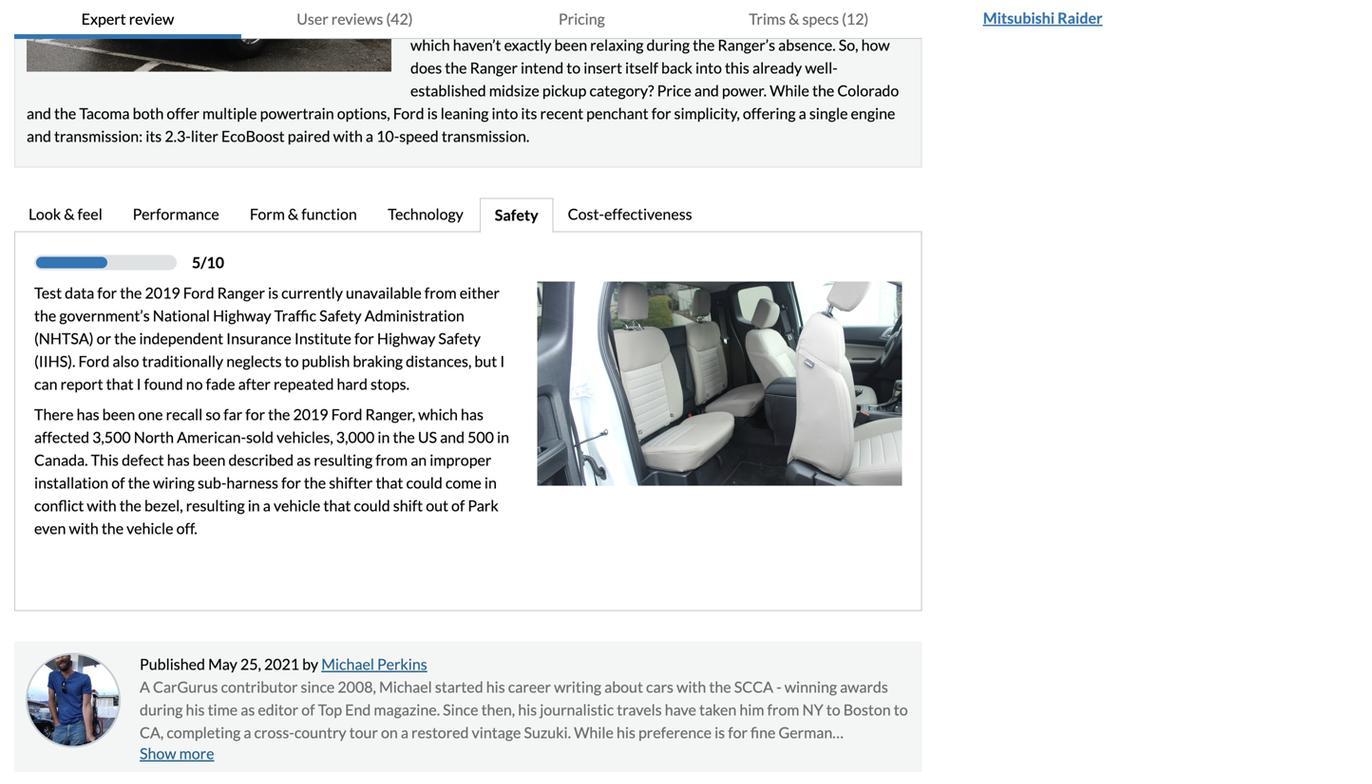 Task type: locate. For each thing, give the bounding box(es) containing it.
could down an
[[406, 474, 443, 492]]

and up corvette
[[233, 747, 258, 765]]

from left ny
[[767, 701, 800, 719]]

with down conflict
[[69, 519, 99, 538]]

ranger
[[217, 284, 265, 302]]

in inside a cargurus contributor since 2008, michael started his career writing about cars with the scca - winning awards during his time as editor of top end magazine. since then, his journalistic travels have taken him from ny to boston to ca, completing a cross-country tour on a restored vintage suzuki. while his preference is for fine german automobiles - and the extra leg room they so often afford - his first automobile memories center around impromptu mustang vs. corvette races down the local highway, in the backseat of his father's latest acquisition.
[[482, 769, 495, 773]]

hard
[[337, 375, 368, 394]]

from left an
[[376, 451, 408, 470]]

of down this
[[111, 474, 125, 492]]

1 horizontal spatial could
[[406, 474, 443, 492]]

& inside look & feel tab
[[64, 205, 75, 223]]

safety left cost-
[[495, 206, 538, 224]]

technology
[[388, 205, 464, 223]]

in down harness
[[248, 497, 260, 515]]

neglects
[[226, 352, 282, 371]]

0 horizontal spatial and
[[233, 747, 258, 765]]

0 horizontal spatial so
[[206, 405, 221, 424]]

resulting down sub-
[[186, 497, 245, 515]]

0 horizontal spatial from
[[376, 451, 408, 470]]

around
[[771, 747, 818, 765]]

often
[[434, 747, 470, 765]]

(12)
[[842, 10, 869, 28]]

from inside the there has been one recall so far for the 2019 ford ranger, which has affected 3,500 north american-sold vehicles, 3,000 in the us and 500 in canada. this defect has been described as resulting from an improper installation of the wiring sub-harness for the shifter that could come in conflict with the bezel, resulting in a vehicle that could shift out of park even with the vehicle off.
[[376, 451, 408, 470]]

restored
[[412, 724, 469, 742]]

races
[[285, 769, 320, 773]]

so inside the there has been one recall so far for the 2019 ford ranger, which has affected 3,500 north american-sold vehicles, 3,000 in the us and 500 in canada. this defect has been described as resulting from an improper installation of the wiring sub-harness for the shifter that could come in conflict with the bezel, resulting in a vehicle that could shift out of park even with the vehicle off.
[[206, 405, 221, 424]]

0 horizontal spatial michael
[[321, 655, 374, 674]]

cost-effectiveness tab
[[554, 198, 709, 233]]

1 vertical spatial michael
[[379, 678, 432, 697]]

1 horizontal spatial so
[[416, 747, 432, 765]]

0 horizontal spatial to
[[285, 352, 299, 371]]

is down taken
[[715, 724, 725, 742]]

0 vertical spatial tab list
[[14, 0, 922, 39]]

2 horizontal spatial &
[[789, 10, 800, 28]]

from inside a cargurus contributor since 2008, michael started his career writing about cars with the scca - winning awards during his time as editor of top end magazine. since then, his journalistic travels have taken him from ny to boston to ca, completing a cross-country tour on a restored vintage suzuki. while his preference is for fine german automobiles - and the extra leg room they so often afford - his first automobile memories center around impromptu mustang vs. corvette races down the local highway, in the backseat of his father's latest acquisition.
[[767, 701, 800, 719]]

0 horizontal spatial been
[[102, 405, 135, 424]]

tab list
[[14, 0, 922, 39], [14, 198, 922, 233]]

from for 500
[[376, 451, 408, 470]]

room
[[345, 747, 381, 765]]

1 vertical spatial highway
[[377, 329, 436, 348]]

michael perkins link
[[321, 655, 427, 674]]

has down report
[[77, 405, 99, 424]]

- right scca
[[776, 678, 782, 697]]

1 horizontal spatial -
[[517, 747, 522, 765]]

0 horizontal spatial a
[[244, 724, 251, 742]]

& inside form & function tab
[[288, 205, 299, 223]]

is inside a cargurus contributor since 2008, michael started his career writing about cars with the scca - winning awards during his time as editor of top end magazine. since then, his journalistic travels have taken him from ny to boston to ca, completing a cross-country tour on a restored vintage suzuki. while his preference is for fine german automobiles - and the extra leg room they so often afford - his first automobile memories center around impromptu mustang vs. corvette races down the local highway, in the backseat of his father's latest acquisition.
[[715, 724, 725, 742]]

i left found
[[137, 375, 141, 394]]

0 vertical spatial with
[[87, 497, 117, 515]]

1 horizontal spatial 2019
[[293, 405, 328, 424]]

highway
[[213, 307, 271, 325], [377, 329, 436, 348]]

0 horizontal spatial i
[[137, 375, 141, 394]]

backseat
[[523, 769, 582, 773]]

or
[[97, 329, 111, 348]]

1 horizontal spatial that
[[323, 497, 351, 515]]

michael perkins automotive journalist image
[[26, 653, 121, 748]]

& inside trims & specs (12) tab
[[789, 10, 800, 28]]

that up shift
[[376, 474, 403, 492]]

ford up 3,000
[[331, 405, 362, 424]]

with up have
[[677, 678, 706, 697]]

0 horizontal spatial ford
[[78, 352, 110, 371]]

after
[[238, 375, 271, 394]]

ford down or
[[78, 352, 110, 371]]

by
[[302, 655, 318, 674]]

1 vertical spatial and
[[233, 747, 258, 765]]

2021
[[264, 655, 299, 674]]

in down afford
[[482, 769, 495, 773]]

1 horizontal spatial been
[[193, 451, 226, 470]]

there
[[34, 405, 74, 424]]

1 vertical spatial so
[[416, 747, 432, 765]]

i right but
[[500, 352, 505, 371]]

0 vertical spatial from
[[425, 284, 457, 302]]

a inside the there has been one recall so far for the 2019 ford ranger, which has affected 3,500 north american-sold vehicles, 3,000 in the us and 500 in canada. this defect has been described as resulting from an improper installation of the wiring sub-harness for the shifter that could come in conflict with the bezel, resulting in a vehicle that could shift out of park even with the vehicle off.
[[263, 497, 271, 515]]

2019 up national
[[145, 284, 180, 302]]

2 horizontal spatial safety
[[495, 206, 538, 224]]

corvette
[[222, 769, 282, 773]]

technology tab
[[374, 198, 480, 233]]

1 vertical spatial i
[[137, 375, 141, 394]]

1 horizontal spatial and
[[440, 428, 465, 447]]

0 vertical spatial is
[[268, 284, 278, 302]]

highway down ranger
[[213, 307, 271, 325]]

perkins
[[377, 655, 427, 674]]

in down ranger,
[[378, 428, 390, 447]]

1 vertical spatial could
[[354, 497, 390, 515]]

1 vertical spatial resulting
[[186, 497, 245, 515]]

cost-effectiveness
[[568, 205, 692, 223]]

with
[[87, 497, 117, 515], [69, 519, 99, 538], [677, 678, 706, 697]]

impromptu
[[821, 747, 896, 765]]

resulting up shifter
[[314, 451, 373, 470]]

on
[[381, 724, 398, 742]]

2 horizontal spatial from
[[767, 701, 800, 719]]

the
[[120, 284, 142, 302], [34, 307, 56, 325], [114, 329, 136, 348], [268, 405, 290, 424], [393, 428, 415, 447], [128, 474, 150, 492], [304, 474, 326, 492], [119, 497, 142, 515], [102, 519, 124, 538], [709, 678, 731, 697], [261, 747, 283, 765], [363, 769, 385, 773], [498, 769, 520, 773]]

so left far
[[206, 405, 221, 424]]

which
[[418, 405, 458, 424]]

0 vertical spatial ford
[[183, 284, 214, 302]]

0 horizontal spatial 2019
[[145, 284, 180, 302]]

2 horizontal spatial ford
[[331, 405, 362, 424]]

2 vertical spatial safety
[[438, 329, 481, 348]]

ford up national
[[183, 284, 214, 302]]

career
[[508, 678, 551, 697]]

0 vertical spatial vehicle
[[274, 497, 321, 515]]

so right they
[[416, 747, 432, 765]]

raider
[[1058, 9, 1103, 27]]

0 vertical spatial so
[[206, 405, 221, 424]]

an
[[411, 451, 427, 470]]

effectiveness
[[604, 205, 692, 223]]

travels
[[617, 701, 662, 719]]

since
[[443, 701, 478, 719]]

vehicle down harness
[[274, 497, 321, 515]]

fade
[[206, 375, 235, 394]]

a down harness
[[263, 497, 271, 515]]

form & function tab
[[236, 198, 374, 233]]

1 horizontal spatial from
[[425, 284, 457, 302]]

1 horizontal spatial as
[[297, 451, 311, 470]]

boston
[[844, 701, 891, 719]]

michael for started
[[379, 678, 432, 697]]

2 horizontal spatial to
[[894, 701, 908, 719]]

acquisition.
[[718, 769, 793, 773]]

0 vertical spatial and
[[440, 428, 465, 447]]

as inside the there has been one recall so far for the 2019 ford ranger, which has affected 3,500 north american-sold vehicles, 3,000 in the us and 500 in canada. this defect has been described as resulting from an improper installation of the wiring sub-harness for the shifter that could come in conflict with the bezel, resulting in a vehicle that could shift out of park even with the vehicle off.
[[297, 451, 311, 470]]

from for end
[[767, 701, 800, 719]]

0 horizontal spatial &
[[64, 205, 75, 223]]

trims & specs (12) tab
[[695, 0, 922, 39]]

the up sold
[[268, 405, 290, 424]]

1 vertical spatial that
[[376, 474, 403, 492]]

1 vertical spatial with
[[69, 519, 99, 538]]

his up "backseat"
[[525, 747, 544, 765]]

as right time
[[241, 701, 255, 719]]

have
[[665, 701, 696, 719]]

show more button
[[140, 745, 214, 763]]

& right form
[[288, 205, 299, 223]]

cars
[[646, 678, 674, 697]]

0 vertical spatial highway
[[213, 307, 271, 325]]

editor
[[258, 701, 299, 719]]

& left "feel"
[[64, 205, 75, 223]]

1 vertical spatial tab list
[[14, 198, 922, 233]]

for down the described
[[281, 474, 301, 492]]

his up automobile
[[617, 724, 636, 742]]

safety
[[495, 206, 538, 224], [319, 307, 362, 325], [438, 329, 481, 348]]

1 vertical spatial from
[[376, 451, 408, 470]]

0 horizontal spatial could
[[354, 497, 390, 515]]

- up corvette
[[225, 747, 230, 765]]

wiring
[[153, 474, 195, 492]]

the down the installation
[[102, 519, 124, 538]]

to up repeated
[[285, 352, 299, 371]]

10
[[207, 253, 224, 272]]

us
[[418, 428, 437, 447]]

0 vertical spatial as
[[297, 451, 311, 470]]

tab list containing expert review
[[14, 0, 922, 39]]

1 horizontal spatial safety
[[438, 329, 481, 348]]

as down vehicles, at the left bottom
[[297, 451, 311, 470]]

1 tab list from the top
[[14, 0, 922, 39]]

0 horizontal spatial that
[[106, 375, 134, 394]]

a
[[140, 678, 150, 697]]

during
[[140, 701, 183, 719]]

2019 up vehicles, at the left bottom
[[293, 405, 328, 424]]

0 vertical spatial that
[[106, 375, 134, 394]]

1 horizontal spatial &
[[288, 205, 299, 223]]

the down room
[[363, 769, 385, 773]]

1 vertical spatial 2019
[[293, 405, 328, 424]]

to right ny
[[827, 701, 841, 719]]

in up the park
[[485, 474, 497, 492]]

highway down administration
[[377, 329, 436, 348]]

been down american-
[[193, 451, 226, 470]]

tab panel
[[14, 231, 922, 612]]

ford inside the there has been one recall so far for the 2019 ford ranger, which has affected 3,500 north american-sold vehicles, 3,000 in the us and 500 in canada. this defect has been described as resulting from an improper installation of the wiring sub-harness for the shifter that could come in conflict with the bezel, resulting in a vehicle that could shift out of park even with the vehicle off.
[[331, 405, 362, 424]]

0 vertical spatial safety
[[495, 206, 538, 224]]

2 horizontal spatial that
[[376, 474, 403, 492]]

and up improper
[[440, 428, 465, 447]]

michael up magazine.
[[379, 678, 432, 697]]

2 horizontal spatial -
[[776, 678, 782, 697]]

safety up institute on the left
[[319, 307, 362, 325]]

center
[[724, 747, 768, 765]]

2 vertical spatial that
[[323, 497, 351, 515]]

& for form
[[288, 205, 299, 223]]

a left cross-
[[244, 724, 251, 742]]

1 horizontal spatial is
[[715, 724, 725, 742]]

the down cross-
[[261, 747, 283, 765]]

a
[[263, 497, 271, 515], [244, 724, 251, 742], [401, 724, 409, 742]]

from up administration
[[425, 284, 457, 302]]

could down shifter
[[354, 497, 390, 515]]

top
[[318, 701, 342, 719]]

his up completing on the bottom of page
[[186, 701, 205, 719]]

and inside the there has been one recall so far for the 2019 ford ranger, which has affected 3,500 north american-sold vehicles, 3,000 in the us and 500 in canada. this defect has been described as resulting from an improper installation of the wiring sub-harness for the shifter that could come in conflict with the bezel, resulting in a vehicle that could shift out of park even with the vehicle off.
[[440, 428, 465, 447]]

while
[[574, 724, 614, 742]]

sub-
[[198, 474, 227, 492]]

0 horizontal spatial resulting
[[186, 497, 245, 515]]

may
[[208, 655, 237, 674]]

is up 'traffic'
[[268, 284, 278, 302]]

1 horizontal spatial a
[[263, 497, 271, 515]]

for up center
[[728, 724, 748, 742]]

trims & specs (12)
[[749, 10, 869, 28]]

been up 3,500
[[102, 405, 135, 424]]

ny
[[803, 701, 824, 719]]

0 horizontal spatial highway
[[213, 307, 271, 325]]

vehicle down bezel, at the left
[[127, 519, 173, 538]]

has up wiring at the left
[[167, 451, 190, 470]]

with down the installation
[[87, 497, 117, 515]]

vintage
[[472, 724, 521, 742]]

2 vertical spatial ford
[[331, 405, 362, 424]]

1 horizontal spatial i
[[500, 352, 505, 371]]

safety up distances,
[[438, 329, 481, 348]]

0 vertical spatial resulting
[[314, 451, 373, 470]]

that down also
[[106, 375, 134, 394]]

0 horizontal spatial as
[[241, 701, 255, 719]]

& for look
[[64, 205, 75, 223]]

0 vertical spatial michael
[[321, 655, 374, 674]]

michael inside a cargurus contributor since 2008, michael started his career writing about cars with the scca - winning awards during his time as editor of top end magazine. since then, his journalistic travels have taken him from ny to boston to ca, completing a cross-country tour on a restored vintage suzuki. while his preference is for fine german automobiles - and the extra leg room they so often afford - his first automobile memories center around impromptu mustang vs. corvette races down the local highway, in the backseat of his father's latest acquisition.
[[379, 678, 432, 697]]

about
[[604, 678, 643, 697]]

the left 'us'
[[393, 428, 415, 447]]

- right afford
[[517, 747, 522, 765]]

1 vertical spatial as
[[241, 701, 255, 719]]

can
[[34, 375, 57, 394]]

1 horizontal spatial resulting
[[314, 451, 373, 470]]

1 vertical spatial vehicle
[[127, 519, 173, 538]]

fine
[[751, 724, 776, 742]]

1 vertical spatial been
[[193, 451, 226, 470]]

look & feel tab
[[14, 198, 118, 233]]

his down career
[[518, 701, 537, 719]]

2 vertical spatial from
[[767, 701, 800, 719]]

(iihs).
[[34, 352, 75, 371]]

has up 500
[[461, 405, 484, 424]]

& left 'specs'
[[789, 10, 800, 28]]

1 vertical spatial is
[[715, 724, 725, 742]]

-
[[776, 678, 782, 697], [225, 747, 230, 765], [517, 747, 522, 765]]

has
[[77, 405, 99, 424], [461, 405, 484, 424], [167, 451, 190, 470]]

down
[[323, 769, 360, 773]]

i
[[500, 352, 505, 371], [137, 375, 141, 394]]

published
[[140, 655, 205, 674]]

0 vertical spatial i
[[500, 352, 505, 371]]

insurance
[[226, 329, 292, 348]]

with inside a cargurus contributor since 2008, michael started his career writing about cars with the scca - winning awards during his time as editor of top end magazine. since then, his journalistic travels have taken him from ny to boston to ca, completing a cross-country tour on a restored vintage suzuki. while his preference is for fine german automobiles - and the extra leg room they so often afford - his first automobile memories center around impromptu mustang vs. corvette races down the local highway, in the backseat of his father's latest acquisition.
[[677, 678, 706, 697]]

michael up 2008,
[[321, 655, 374, 674]]

show
[[140, 745, 176, 763]]

for
[[97, 284, 117, 302], [354, 329, 374, 348], [245, 405, 265, 424], [281, 474, 301, 492], [728, 724, 748, 742]]

awards
[[840, 678, 888, 697]]

is inside test data for the 2019 ford ranger is currently unavailable from either the government's national highway traffic safety administration (nhtsa) or the independent insurance institute for highway safety (iihs). ford also traditionally neglects to publish braking distances, but i can report that i found no fade after repeated hard stops.
[[268, 284, 278, 302]]

2019
[[145, 284, 180, 302], [293, 405, 328, 424]]

a right on
[[401, 724, 409, 742]]

0 vertical spatial 2019
[[145, 284, 180, 302]]

&
[[789, 10, 800, 28], [64, 205, 75, 223], [288, 205, 299, 223]]

to right boston on the right bottom of page
[[894, 701, 908, 719]]

that down shifter
[[323, 497, 351, 515]]

0 horizontal spatial is
[[268, 284, 278, 302]]

1 vertical spatial safety
[[319, 307, 362, 325]]

2 vertical spatial with
[[677, 678, 706, 697]]

0 horizontal spatial has
[[77, 405, 99, 424]]

the down test
[[34, 307, 56, 325]]

safety tab
[[480, 198, 554, 233]]

traffic
[[274, 307, 316, 325]]

been
[[102, 405, 135, 424], [193, 451, 226, 470]]

1 horizontal spatial michael
[[379, 678, 432, 697]]

2 tab list from the top
[[14, 198, 922, 233]]



Task type: vqa. For each thing, say whether or not it's contained in the screenshot.
more
yes



Task type: describe. For each thing, give the bounding box(es) containing it.
look
[[29, 205, 61, 223]]

safety inside tab
[[495, 206, 538, 224]]

recall
[[166, 405, 203, 424]]

but
[[475, 352, 497, 371]]

canada.
[[34, 451, 88, 470]]

the left shifter
[[304, 474, 326, 492]]

there has been one recall so far for the 2019 ford ranger, which has affected 3,500 north american-sold vehicles, 3,000 in the us and 500 in canada. this defect has been described as resulting from an improper installation of the wiring sub-harness for the shifter that could come in conflict with the bezel, resulting in a vehicle that could shift out of park even with the vehicle off.
[[34, 405, 509, 538]]

user reviews (42) tab
[[241, 0, 468, 39]]

writing
[[554, 678, 602, 697]]

the right or
[[114, 329, 136, 348]]

cargurus
[[153, 678, 218, 697]]

form
[[250, 205, 285, 223]]

first
[[547, 747, 574, 765]]

cross-
[[254, 724, 294, 742]]

found
[[144, 375, 183, 394]]

1 horizontal spatial to
[[827, 701, 841, 719]]

the up taken
[[709, 678, 731, 697]]

tour
[[349, 724, 378, 742]]

off.
[[176, 519, 197, 538]]

1 vertical spatial ford
[[78, 352, 110, 371]]

automobile
[[577, 747, 653, 765]]

500
[[468, 428, 494, 447]]

tab panel containing 5
[[14, 231, 922, 612]]

his down automobile
[[601, 769, 620, 773]]

him
[[740, 701, 764, 719]]

the up government's
[[120, 284, 142, 302]]

more
[[179, 745, 214, 763]]

2019 ford ranger test drive review safetyimage image
[[538, 282, 902, 486]]

scca
[[734, 678, 774, 697]]

they
[[384, 747, 414, 765]]

extra
[[286, 747, 320, 765]]

stops.
[[371, 375, 410, 394]]

as inside a cargurus contributor since 2008, michael started his career writing about cars with the scca - winning awards during his time as editor of top end magazine. since then, his journalistic travels have taken him from ny to boston to ca, completing a cross-country tour on a restored vintage suzuki. while his preference is for fine german automobiles - and the extra leg room they so often afford - his first automobile memories center around impromptu mustang vs. corvette races down the local highway, in the backseat of his father's latest acquisition.
[[241, 701, 255, 719]]

administration
[[365, 307, 464, 325]]

0 vertical spatial been
[[102, 405, 135, 424]]

expert review tab
[[14, 0, 241, 39]]

from inside test data for the 2019 ford ranger is currently unavailable from either the government's national highway traffic safety administration (nhtsa) or the independent insurance institute for highway safety (iihs). ford also traditionally neglects to publish braking distances, but i can report that i found no fade after repeated hard stops.
[[425, 284, 457, 302]]

expert
[[81, 10, 126, 28]]

unavailable
[[346, 284, 422, 302]]

function
[[301, 205, 357, 223]]

independent
[[139, 329, 223, 348]]

mitsubishi
[[983, 9, 1055, 27]]

0 horizontal spatial -
[[225, 747, 230, 765]]

mitsubishi raider link
[[983, 7, 1103, 30]]

form & function
[[250, 205, 357, 223]]

in right 500
[[497, 428, 509, 447]]

leg
[[323, 747, 342, 765]]

memories
[[656, 747, 722, 765]]

country
[[294, 724, 346, 742]]

2019 inside the there has been one recall so far for the 2019 ford ranger, which has affected 3,500 north american-sold vehicles, 3,000 in the us and 500 in canada. this defect has been described as resulting from an improper installation of the wiring sub-harness for the shifter that could come in conflict with the bezel, resulting in a vehicle that could shift out of park even with the vehicle off.
[[293, 405, 328, 424]]

to inside test data for the 2019 ford ranger is currently unavailable from either the government's national highway traffic safety administration (nhtsa) or the independent insurance institute for highway safety (iihs). ford also traditionally neglects to publish braking distances, but i can report that i found no fade after repeated hard stops.
[[285, 352, 299, 371]]

cost-
[[568, 205, 604, 223]]

so inside a cargurus contributor since 2008, michael started his career writing about cars with the scca - winning awards during his time as editor of top end magazine. since then, his journalistic travels have taken him from ny to boston to ca, completing a cross-country tour on a restored vintage suzuki. while his preference is for fine german automobiles - and the extra leg room they so often afford - his first automobile memories center around impromptu mustang vs. corvette races down the local highway, in the backseat of his father's latest acquisition.
[[416, 747, 432, 765]]

that inside test data for the 2019 ford ranger is currently unavailable from either the government's national highway traffic safety administration (nhtsa) or the independent insurance institute for highway safety (iihs). ford also traditionally neglects to publish braking distances, but i can report that i found no fade after repeated hard stops.
[[106, 375, 134, 394]]

repeated
[[274, 375, 334, 394]]

mustang
[[140, 769, 198, 773]]

test data for the 2019 ford ranger is currently unavailable from either the government's national highway traffic safety administration (nhtsa) or the independent insurance institute for highway safety (iihs). ford also traditionally neglects to publish braking distances, but i can report that i found no fade after repeated hard stops.
[[34, 284, 505, 394]]

5 / 10
[[192, 253, 224, 272]]

0 horizontal spatial vehicle
[[127, 519, 173, 538]]

2 horizontal spatial a
[[401, 724, 409, 742]]

2 horizontal spatial has
[[461, 405, 484, 424]]

shift
[[393, 497, 423, 515]]

journalistic
[[540, 701, 614, 719]]

0 vertical spatial could
[[406, 474, 443, 492]]

performance
[[133, 205, 219, 223]]

suzuki.
[[524, 724, 571, 742]]

taken
[[699, 701, 737, 719]]

one
[[138, 405, 163, 424]]

time
[[208, 701, 238, 719]]

this
[[91, 451, 119, 470]]

0 horizontal spatial safety
[[319, 307, 362, 325]]

either
[[460, 284, 500, 302]]

trims
[[749, 10, 786, 28]]

user reviews (42)
[[297, 10, 413, 28]]

ranger,
[[365, 405, 415, 424]]

vehicles,
[[277, 428, 333, 447]]

american-
[[177, 428, 246, 447]]

highway,
[[422, 769, 479, 773]]

1 horizontal spatial highway
[[377, 329, 436, 348]]

north
[[134, 428, 174, 447]]

2019 inside test data for the 2019 ford ranger is currently unavailable from either the government's national highway traffic safety administration (nhtsa) or the independent insurance institute for highway safety (iihs). ford also traditionally neglects to publish braking distances, but i can report that i found no fade after repeated hard stops.
[[145, 284, 180, 302]]

of down automobile
[[585, 769, 598, 773]]

currently
[[281, 284, 343, 302]]

for right far
[[245, 405, 265, 424]]

of right out
[[451, 497, 465, 515]]

traditionally
[[142, 352, 223, 371]]

5
[[192, 253, 201, 272]]

the down defect
[[128, 474, 150, 492]]

for inside a cargurus contributor since 2008, michael started his career writing about cars with the scca - winning awards during his time as editor of top end magazine. since then, his journalistic travels have taken him from ny to boston to ca, completing a cross-country tour on a restored vintage suzuki. while his preference is for fine german automobiles - and the extra leg room they so often afford - his first automobile memories center around impromptu mustang vs. corvette races down the local highway, in the backseat of his father's latest acquisition.
[[728, 724, 748, 742]]

specs
[[802, 10, 839, 28]]

shifter
[[329, 474, 373, 492]]

conflict
[[34, 497, 84, 515]]

contributor
[[221, 678, 298, 697]]

1 horizontal spatial ford
[[183, 284, 214, 302]]

defect
[[122, 451, 164, 470]]

magazine.
[[374, 701, 440, 719]]

review
[[129, 10, 174, 28]]

government's
[[59, 307, 150, 325]]

1 horizontal spatial has
[[167, 451, 190, 470]]

afford
[[473, 747, 514, 765]]

pricing tab
[[468, 0, 695, 39]]

harness
[[227, 474, 278, 492]]

father's
[[623, 769, 674, 773]]

park
[[468, 497, 499, 515]]

far
[[224, 405, 243, 424]]

& for trims
[[789, 10, 800, 28]]

of left top
[[301, 701, 315, 719]]

1 horizontal spatial vehicle
[[274, 497, 321, 515]]

the down afford
[[498, 769, 520, 773]]

performance tab
[[118, 198, 236, 233]]

come
[[446, 474, 482, 492]]

tab list containing look & feel
[[14, 198, 922, 233]]

the left bezel, at the left
[[119, 497, 142, 515]]

since
[[301, 678, 335, 697]]

his up then, on the bottom left of the page
[[486, 678, 505, 697]]

for up government's
[[97, 284, 117, 302]]

also
[[112, 352, 139, 371]]

michael for perkins
[[321, 655, 374, 674]]

and inside a cargurus contributor since 2008, michael started his career writing about cars with the scca - winning awards during his time as editor of top end magazine. since then, his journalistic travels have taken him from ny to boston to ca, completing a cross-country tour on a restored vintage suzuki. while his preference is for fine german automobiles - and the extra leg room they so often afford - his first automobile memories center around impromptu mustang vs. corvette races down the local highway, in the backseat of his father's latest acquisition.
[[233, 747, 258, 765]]

published may 25, 2021 by michael perkins
[[140, 655, 427, 674]]

local
[[388, 769, 419, 773]]

2019 ford ranger test drive review summaryimage image
[[27, 0, 392, 72]]

latest
[[677, 769, 715, 773]]

bezel,
[[144, 497, 183, 515]]

german
[[779, 724, 833, 742]]

for up braking
[[354, 329, 374, 348]]



